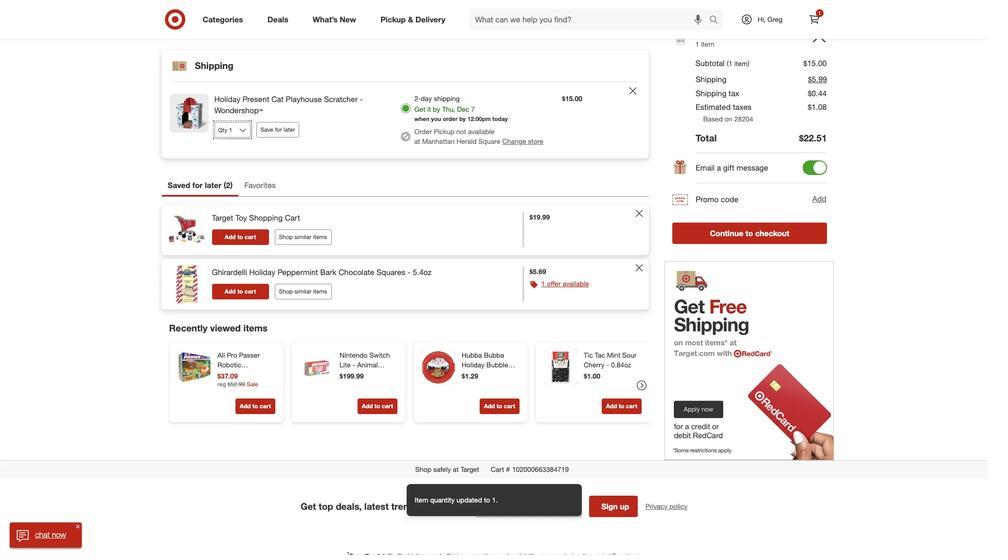 Task type: locate. For each thing, give the bounding box(es) containing it.
0 vertical spatial later
[[284, 126, 295, 133]]

shop similar items button down peppermint
[[275, 284, 332, 300]]

$19.99
[[530, 213, 550, 222]]

switch
[[369, 352, 390, 360]]

1 horizontal spatial order
[[673, 6, 703, 19]]

pickup up manhattan
[[434, 128, 455, 136]]

0 vertical spatial target
[[212, 213, 233, 223]]

nintendo switch lite - animal crossing: new horizons bundle - isabelle's aloha edition
[[340, 352, 394, 409]]

0 horizontal spatial order
[[415, 128, 432, 136]]

0 vertical spatial at
[[415, 137, 420, 146]]

- right scratcher
[[360, 95, 363, 104]]

1 horizontal spatial 1
[[696, 40, 700, 48]]

1 left offer at the right bottom
[[542, 280, 545, 288]]

item quantity updated to 1.
[[415, 497, 498, 505]]

tic tac mint sour cherry - 0.84oz image
[[544, 351, 578, 385], [544, 351, 578, 385]]

1 horizontal spatial for
[[275, 126, 282, 133]]

similar inside ghirardelli holiday peppermint bark chocolate squares - 5.4oz list item
[[295, 288, 312, 295]]

bundle
[[368, 381, 390, 389]]

for
[[275, 126, 282, 133], [192, 181, 203, 190]]

cart up $15.00 subtotal
[[167, 2, 197, 19]]

2 vertical spatial $15.00
[[562, 95, 583, 103]]

cart down aloha
[[382, 403, 393, 411]]

cart down the target toy shopping cart link in the left of the page
[[245, 234, 256, 241]]

0 vertical spatial order
[[673, 6, 703, 19]]

2 horizontal spatial 1
[[819, 10, 821, 16]]

order for order summary
[[673, 6, 703, 19]]

1 horizontal spatial pickup
[[434, 128, 455, 136]]

add to cart down 0.84oz
[[606, 403, 637, 411]]

get free shipping on hundreds of thousands of items* with target redcard. apply now for a credit or debit redcard. *some restrictions apply. image
[[665, 262, 834, 461]]

hi,
[[758, 15, 766, 23]]

by right the it
[[433, 105, 440, 114]]

to down sale at the bottom left
[[252, 403, 258, 411]]

to for add to cart 'button' inside ghirardelli holiday peppermint bark chocolate squares - 5.4oz list item
[[238, 288, 243, 296]]

add to cart button down aloha
[[357, 399, 397, 415]]

shop similar items inside target toy shopping cart 'list item'
[[279, 234, 327, 241]]

add to cart inside ghirardelli holiday peppermint bark chocolate squares - 5.4oz list item
[[225, 288, 256, 296]]

at right safely
[[453, 466, 459, 474]]

none radio inside cart item ready to fulfill group
[[401, 104, 411, 114]]

1 horizontal spatial new
[[370, 371, 384, 379]]

get top deals, latest trends, and more.
[[301, 502, 469, 513]]

similar down peppermint
[[295, 288, 312, 295]]

similar for cart
[[295, 234, 312, 241]]

0 horizontal spatial target
[[212, 213, 233, 223]]

cart inside target toy shopping cart 'list item'
[[245, 234, 256, 241]]

0 horizontal spatial later
[[205, 181, 222, 190]]

target right safely
[[461, 466, 479, 474]]

add to cart down ghirardelli at the left
[[225, 288, 256, 296]]

0 horizontal spatial cart
[[167, 2, 197, 19]]

shop similar items button inside target toy shopping cart 'list item'
[[275, 230, 332, 245]]

2 shop similar items from the top
[[279, 288, 327, 295]]

shop similar items button inside ghirardelli holiday peppermint bark chocolate squares - 5.4oz list item
[[275, 284, 332, 300]]

by down 'dec'
[[459, 115, 466, 123]]

1 vertical spatial for
[[192, 181, 203, 190]]

shop similar items inside ghirardelli holiday peppermint bark chocolate squares - 5.4oz list item
[[279, 288, 327, 295]]

0 vertical spatial shop similar items
[[279, 234, 327, 241]]

order
[[443, 115, 458, 123]]

thu,
[[442, 105, 455, 114]]

new right what's
[[340, 14, 356, 24]]

shipping up shipping tax on the right of the page
[[696, 74, 727, 84]]

0 vertical spatial available
[[468, 128, 495, 136]]

cart inside ghirardelli holiday peppermint bark chocolate squares - 5.4oz list item
[[245, 288, 256, 296]]

0 horizontal spatial $15.00
[[167, 24, 195, 36]]

shop similar items button for bark
[[275, 284, 332, 300]]

items inside target toy shopping cart 'list item'
[[313, 234, 327, 241]]

0 vertical spatial pickup
[[381, 14, 406, 24]]

item)
[[735, 60, 750, 68]]

- right lite
[[353, 361, 355, 370]]

scratcher
[[324, 95, 358, 104]]

cart for add to cart 'button' corresponding to all pro passer robotic quarterback
[[260, 403, 271, 411]]

available right offer at the right bottom
[[563, 280, 589, 288]]

2 vertical spatial holiday
[[462, 361, 485, 370]]

order inside order pickup not available at manhattan herald square change store
[[415, 128, 432, 136]]

1 inside button
[[542, 280, 545, 288]]

1 vertical spatial order
[[415, 128, 432, 136]]

to
[[746, 229, 753, 238], [238, 234, 243, 241], [238, 288, 243, 296], [252, 403, 258, 411], [374, 403, 380, 411], [497, 403, 502, 411], [619, 403, 624, 411], [484, 497, 490, 505]]

cart down 0.84oz
[[626, 403, 637, 411]]

1 horizontal spatial $22.51
[[800, 133, 827, 144]]

1 left item on the top of the page
[[696, 40, 700, 48]]

add to cart button down 2oz
[[480, 399, 520, 415]]

order left the search
[[673, 6, 703, 19]]

shop similar items down peppermint
[[279, 288, 327, 295]]

target left "toy"
[[212, 213, 233, 223]]

edition
[[340, 400, 361, 409]]

1 vertical spatial items
[[313, 288, 327, 295]]

available
[[468, 128, 495, 136], [563, 280, 589, 288]]

sign
[[602, 503, 618, 512]]

available inside order pickup not available at manhattan herald square change store
[[468, 128, 495, 136]]

item
[[415, 497, 428, 505]]

email
[[696, 163, 715, 173]]

to down ghirardelli at the left
[[238, 288, 243, 296]]

holiday up wondershop™
[[214, 95, 241, 104]]

shop for shopping
[[279, 234, 293, 241]]

items up ghirardelli holiday peppermint bark chocolate squares - 5.4oz
[[313, 234, 327, 241]]

reg
[[217, 381, 226, 388]]

1 shop similar items button from the top
[[275, 230, 332, 245]]

$22.51 inside $22.51 total 1 item
[[696, 30, 719, 39]]

0 horizontal spatial at
[[415, 137, 420, 146]]

1 vertical spatial similar
[[295, 288, 312, 295]]

nintendo switch lite - animal crossing: new horizons bundle - isabelle's aloha edition link
[[340, 351, 396, 409]]

$22.51 for $22.51 total 1 item
[[696, 30, 719, 39]]

1 horizontal spatial later
[[284, 126, 295, 133]]

1 shop similar items from the top
[[279, 234, 327, 241]]

chat
[[35, 531, 50, 540]]

similar up peppermint
[[295, 234, 312, 241]]

for right saved
[[192, 181, 203, 190]]

shop similar items for bark
[[279, 288, 327, 295]]

0 vertical spatial for
[[275, 126, 282, 133]]

)
[[230, 181, 233, 190]]

items
[[313, 234, 327, 241], [313, 288, 327, 295], [244, 323, 268, 334]]

1 vertical spatial new
[[370, 371, 384, 379]]

to right continue
[[746, 229, 753, 238]]

tax
[[729, 88, 740, 98]]

pickup left &
[[381, 14, 406, 24]]

deals link
[[259, 9, 301, 30]]

shop inside ghirardelli holiday peppermint bark chocolate squares - 5.4oz list item
[[279, 288, 293, 295]]

0 vertical spatial shop similar items button
[[275, 230, 332, 245]]

$199.99 add to cart
[[340, 373, 393, 411]]

1 vertical spatial $22.51
[[800, 133, 827, 144]]

privacy
[[646, 503, 668, 511]]

0 vertical spatial new
[[340, 14, 356, 24]]

estimated taxes
[[696, 102, 752, 112]]

get left top
[[301, 502, 316, 513]]

(1
[[727, 60, 733, 68]]

items down 'ghirardelli holiday peppermint bark chocolate squares - 5.4oz' link
[[313, 288, 327, 295]]

new up bundle
[[370, 371, 384, 379]]

shop inside 'list item'
[[279, 234, 293, 241]]

get
[[415, 105, 426, 114], [301, 502, 316, 513]]

similar inside target toy shopping cart 'list item'
[[295, 234, 312, 241]]

lite
[[340, 361, 351, 370]]

add to cart button for tic tac mint sour cherry - 0.84oz
[[602, 399, 642, 415]]

0 horizontal spatial available
[[468, 128, 495, 136]]

change
[[503, 137, 526, 146]]

add to cart button down ghirardelli at the left
[[212, 284, 269, 300]]

hubba bubba holiday bubble tape - 2oz
[[462, 352, 508, 379]]

1 horizontal spatial get
[[415, 105, 426, 114]]

0 horizontal spatial $22.51
[[696, 30, 719, 39]]

1 vertical spatial shop similar items button
[[275, 284, 332, 300]]

&
[[408, 14, 414, 24]]

add to cart button down "toy"
[[212, 230, 269, 245]]

2 vertical spatial items
[[244, 323, 268, 334]]

$22.51 up item on the top of the page
[[696, 30, 719, 39]]

add inside $199.99 add to cart
[[362, 403, 373, 411]]

1 vertical spatial at
[[453, 466, 459, 474]]

2 vertical spatial shipping
[[696, 88, 727, 98]]

get inside '2-day shipping get it by thu, dec 7 when you order by 12:00pm today'
[[415, 105, 426, 114]]

1 vertical spatial later
[[205, 181, 222, 190]]

quantity
[[430, 497, 455, 505]]

items for cart
[[313, 234, 327, 241]]

order pickup not available at manhattan herald square change store
[[415, 128, 544, 146]]

None text field
[[476, 497, 582, 518]]

similar
[[295, 234, 312, 241], [295, 288, 312, 295]]

0 vertical spatial similar
[[295, 234, 312, 241]]

2 horizontal spatial cart
[[491, 466, 504, 474]]

0 vertical spatial get
[[415, 105, 426, 114]]

2 vertical spatial cart
[[491, 466, 504, 474]]

cart
[[245, 234, 256, 241], [245, 288, 256, 296], [260, 403, 271, 411], [382, 403, 393, 411], [504, 403, 515, 411], [626, 403, 637, 411]]

search
[[705, 15, 729, 25]]

shop down peppermint
[[279, 288, 293, 295]]

sign up button
[[589, 497, 638, 518]]

policy
[[670, 503, 688, 511]]

get left the it
[[415, 105, 426, 114]]

to down 0.84oz
[[619, 403, 624, 411]]

add for add to cart 'button' within target toy shopping cart 'list item'
[[225, 234, 236, 241]]

target
[[212, 213, 233, 223], [461, 466, 479, 474]]

add button
[[812, 193, 827, 205]]

1 right greg
[[819, 10, 821, 16]]

for right save
[[275, 126, 282, 133]]

shipping
[[195, 60, 234, 71], [696, 74, 727, 84], [696, 88, 727, 98]]

2 vertical spatial 1
[[542, 280, 545, 288]]

0 horizontal spatial 1
[[542, 280, 545, 288]]

cart inside $199.99 add to cart
[[382, 403, 393, 411]]

None radio
[[401, 104, 411, 114]]

to inside $199.99 add to cart
[[374, 403, 380, 411]]

at right not available 'option'
[[415, 137, 420, 146]]

new inside nintendo switch lite - animal crossing: new horizons bundle - isabelle's aloha edition
[[370, 371, 384, 379]]

target toy shopping cart
[[212, 213, 300, 223]]

1 horizontal spatial $15.00
[[562, 95, 583, 103]]

and
[[425, 502, 441, 513]]

shop for peppermint
[[279, 288, 293, 295]]

1 vertical spatial cart
[[285, 213, 300, 223]]

playhouse
[[286, 95, 322, 104]]

1 similar from the top
[[295, 234, 312, 241]]

holiday inside "holiday present cat playhouse scratcher - wondershop™"
[[214, 95, 241, 104]]

add to cart down sale at the bottom left
[[240, 403, 271, 411]]

0 vertical spatial shop
[[279, 234, 293, 241]]

1
[[819, 10, 821, 16], [696, 40, 700, 48], [542, 280, 545, 288]]

ghirardelli holiday peppermint bark chocolate squares - 5.4oz list item
[[161, 260, 649, 310]]

saved for later ( 2 )
[[168, 181, 233, 190]]

add to cart button inside target toy shopping cart 'list item'
[[212, 230, 269, 245]]

order summary
[[673, 6, 756, 19]]

target inside 'list item'
[[212, 213, 233, 223]]

more.
[[444, 502, 469, 513]]

shop similar items button up peppermint
[[275, 230, 332, 245]]

cart down all pro passer robotic quarterback link
[[260, 403, 271, 411]]

tape
[[462, 371, 476, 379]]

0 vertical spatial holiday
[[214, 95, 241, 104]]

cart down ghirardelli at the left
[[245, 288, 256, 296]]

later left (
[[205, 181, 222, 190]]

similar for bark
[[295, 288, 312, 295]]

horizons
[[340, 381, 367, 389]]

0 vertical spatial $22.51
[[696, 30, 719, 39]]

add to cart button for nintendo switch lite - animal crossing: new horizons bundle - isabelle's aloha edition
[[357, 399, 397, 415]]

cart down bubble
[[504, 403, 515, 411]]

add to cart button down 0.84oz
[[602, 399, 642, 415]]

0 horizontal spatial by
[[433, 105, 440, 114]]

- left 2oz
[[478, 371, 481, 379]]

email a gift message
[[696, 163, 768, 173]]

- down mint
[[607, 361, 609, 370]]

shop similar items up peppermint
[[279, 234, 327, 241]]

$22.51 down $1.08
[[800, 133, 827, 144]]

later right save
[[284, 126, 295, 133]]

at inside order pickup not available at manhattan herald square change store
[[415, 137, 420, 146]]

shop down "shopping" at the left top of the page
[[279, 234, 293, 241]]

1 vertical spatial shop similar items
[[279, 288, 327, 295]]

1 horizontal spatial holiday
[[249, 268, 276, 278]]

to inside 'list item'
[[238, 234, 243, 241]]

1 vertical spatial available
[[563, 280, 589, 288]]

add to cart button inside ghirardelli holiday peppermint bark chocolate squares - 5.4oz list item
[[212, 284, 269, 300]]

$15.00 inside cart item ready to fulfill group
[[562, 95, 583, 103]]

1 vertical spatial holiday
[[249, 268, 276, 278]]

add to cart down 2oz
[[484, 403, 515, 411]]

1 vertical spatial get
[[301, 502, 316, 513]]

- left the 5.4oz
[[408, 268, 411, 278]]

items up passer
[[244, 323, 268, 334]]

order down when at the left top of the page
[[415, 128, 432, 136]]

0 vertical spatial cart
[[167, 2, 197, 19]]

bark
[[320, 268, 337, 278]]

1 vertical spatial 1
[[696, 40, 700, 48]]

2 horizontal spatial $15.00
[[804, 59, 827, 68]]

for for saved
[[192, 181, 203, 190]]

shipping up "estimated"
[[696, 88, 727, 98]]

all pro passer robotic quarterback image
[[177, 351, 212, 385], [177, 351, 212, 385]]

for for save
[[275, 126, 282, 133]]

nintendo switch lite - animal crossing: new horizons bundle - isabelle's aloha edition image
[[300, 351, 334, 385], [300, 351, 334, 385]]

to for add to cart 'button' corresponding to all pro passer robotic quarterback
[[252, 403, 258, 411]]

1 horizontal spatial target
[[461, 466, 479, 474]]

what's new link
[[305, 9, 369, 30]]

holiday
[[214, 95, 241, 104], [249, 268, 276, 278], [462, 361, 485, 370]]

items inside ghirardelli holiday peppermint bark chocolate squares - 5.4oz list item
[[313, 288, 327, 295]]

bubba
[[484, 352, 504, 360]]

to down aloha
[[374, 403, 380, 411]]

based on 28204
[[704, 115, 754, 123]]

today
[[493, 115, 508, 123]]

cart for tic tac mint sour cherry - 0.84oz's add to cart 'button'
[[626, 403, 637, 411]]

shipping tax
[[696, 88, 740, 98]]

mint
[[607, 352, 620, 360]]

0 vertical spatial shipping
[[195, 60, 234, 71]]

0 vertical spatial items
[[313, 234, 327, 241]]

2 shop similar items button from the top
[[275, 284, 332, 300]]

5.4oz
[[413, 268, 432, 278]]

shop similar items button for cart
[[275, 230, 332, 245]]

add inside ghirardelli holiday peppermint bark chocolate squares - 5.4oz list item
[[225, 288, 236, 296]]

cart right "shopping" at the left top of the page
[[285, 213, 300, 223]]

$15.00
[[167, 24, 195, 36], [804, 59, 827, 68], [562, 95, 583, 103]]

ghirardelli holiday peppermint bark chocolate squares - 5.4oz image
[[167, 265, 206, 304]]

to for continue to checkout button
[[746, 229, 753, 238]]

bubble
[[486, 361, 508, 370]]

1 horizontal spatial cart
[[285, 213, 300, 223]]

animal
[[357, 361, 378, 370]]

to inside button
[[746, 229, 753, 238]]

to down bubble
[[497, 403, 502, 411]]

toy
[[235, 213, 247, 223]]

1 horizontal spatial available
[[563, 280, 589, 288]]

holiday right ghirardelli at the left
[[249, 268, 276, 278]]

target toy shopping cart list item
[[161, 205, 649, 256]]

for inside button
[[275, 126, 282, 133]]

holiday present cat playhouse scratcher - wondershop&#8482; image
[[170, 94, 209, 133]]

1 for 1 offer available
[[542, 280, 545, 288]]

later inside button
[[284, 126, 295, 133]]

add to cart down "toy"
[[225, 234, 256, 241]]

cart left #
[[491, 466, 504, 474]]

to down "toy"
[[238, 234, 243, 241]]

available up 'square'
[[468, 128, 495, 136]]

add to cart button for all pro passer robotic quarterback
[[235, 399, 275, 415]]

shipping down subtotal
[[195, 60, 234, 71]]

1 vertical spatial shop
[[279, 288, 293, 295]]

add for tic tac mint sour cherry - 0.84oz's add to cart 'button'
[[606, 403, 617, 411]]

0 horizontal spatial new
[[340, 14, 356, 24]]

2-
[[415, 95, 421, 103]]

to for add to cart 'button' for hubba bubba holiday bubble tape - 2oz
[[497, 403, 502, 411]]

7
[[471, 105, 475, 114]]

0 vertical spatial 1
[[819, 10, 821, 16]]

to inside ghirardelli holiday peppermint bark chocolate squares - 5.4oz list item
[[238, 288, 243, 296]]

nintendo
[[340, 352, 367, 360]]

1 vertical spatial by
[[459, 115, 466, 123]]

to for add to cart 'button' within target toy shopping cart 'list item'
[[238, 234, 243, 241]]

0 horizontal spatial for
[[192, 181, 203, 190]]

add inside target toy shopping cart 'list item'
[[225, 234, 236, 241]]

later for save for later
[[284, 126, 295, 133]]

add to cart button down sale at the bottom left
[[235, 399, 275, 415]]

1 vertical spatial pickup
[[434, 128, 455, 136]]

hubba bubba holiday bubble tape - 2oz image
[[422, 351, 456, 385], [422, 351, 456, 385]]

-
[[360, 95, 363, 104], [408, 268, 411, 278], [353, 361, 355, 370], [607, 361, 609, 370], [478, 371, 481, 379], [392, 381, 394, 389]]

shop left safely
[[416, 466, 432, 474]]

2 horizontal spatial holiday
[[462, 361, 485, 370]]

0 horizontal spatial holiday
[[214, 95, 241, 104]]

target toy shopping cart link
[[212, 213, 300, 224]]

holiday down hubba
[[462, 361, 485, 370]]

1 vertical spatial shipping
[[696, 74, 727, 84]]

2 similar from the top
[[295, 288, 312, 295]]



Task type: describe. For each thing, give the bounding box(es) containing it.
holiday inside list item
[[249, 268, 276, 278]]

safely
[[434, 466, 451, 474]]

pickup inside order pickup not available at manhattan herald square change store
[[434, 128, 455, 136]]

1 vertical spatial target
[[461, 466, 479, 474]]

up
[[620, 503, 630, 512]]

recently
[[169, 323, 208, 334]]

checkout
[[755, 229, 790, 238]]

sour
[[622, 352, 637, 360]]

target toy shopping cart image
[[167, 211, 206, 250]]

viewed
[[210, 323, 241, 334]]

later for saved for later ( 2 )
[[205, 181, 222, 190]]

tac
[[595, 352, 605, 360]]

when
[[415, 115, 430, 123]]

add for add to cart 'button' inside ghirardelli holiday peppermint bark chocolate squares - 5.4oz list item
[[225, 288, 236, 296]]

add for add to cart 'button' for hubba bubba holiday bubble tape - 2oz
[[484, 403, 495, 411]]

crossing:
[[340, 371, 369, 379]]

- inside "holiday present cat playhouse scratcher - wondershop™"
[[360, 95, 363, 104]]

categories
[[203, 14, 243, 24]]

all pro passer robotic quarterback
[[217, 352, 260, 379]]

deals
[[268, 14, 289, 24]]

cart for cart # 102000663384719
[[491, 466, 504, 474]]

you
[[431, 115, 441, 123]]

$199.99
[[340, 373, 364, 381]]

1 horizontal spatial at
[[453, 466, 459, 474]]

shop safely at target
[[416, 466, 479, 474]]

available inside button
[[563, 280, 589, 288]]

taxes
[[733, 102, 752, 112]]

on
[[725, 115, 733, 123]]

manhattan
[[422, 137, 455, 146]]

cart item ready to fulfill group
[[162, 82, 649, 158]]

not
[[457, 128, 466, 136]]

holiday inside hubba bubba holiday bubble tape - 2oz
[[462, 361, 485, 370]]

recently viewed items
[[169, 323, 268, 334]]

chat now dialog
[[10, 523, 82, 549]]

passer
[[239, 352, 260, 360]]

2oz
[[483, 371, 494, 379]]

✕ button
[[74, 523, 82, 531]]

delivery
[[416, 14, 446, 24]]

updated
[[457, 497, 482, 505]]

squares
[[377, 268, 406, 278]]

store
[[528, 137, 544, 146]]

$37.09
[[217, 373, 238, 381]]

continue
[[710, 229, 744, 238]]

hubba bubba holiday bubble tape - 2oz link
[[462, 351, 518, 379]]

add to cart for hubba bubba holiday bubble tape - 2oz
[[484, 403, 515, 411]]

2 vertical spatial shop
[[416, 466, 432, 474]]

1 horizontal spatial by
[[459, 115, 466, 123]]

- right bundle
[[392, 381, 394, 389]]

add for add to cart 'button' corresponding to all pro passer robotic quarterback
[[240, 403, 251, 411]]

offer
[[547, 280, 561, 288]]

order for order pickup not available at manhattan herald square change store
[[415, 128, 432, 136]]

item
[[702, 40, 715, 48]]

based
[[704, 115, 723, 123]]

$15.00 subtotal
[[167, 24, 234, 36]]

28204
[[735, 115, 754, 123]]

0 horizontal spatial get
[[301, 502, 316, 513]]

add inside the add button
[[813, 194, 827, 204]]

pro
[[227, 352, 237, 360]]

add to cart inside target toy shopping cart 'list item'
[[225, 234, 256, 241]]

2
[[226, 181, 230, 190]]

$1.00
[[584, 373, 601, 381]]

promo code
[[696, 194, 739, 204]]

code
[[721, 194, 739, 204]]

shopping
[[249, 213, 283, 223]]

add to cart for tic tac mint sour cherry - 0.84oz
[[606, 403, 637, 411]]

favorites link
[[239, 176, 282, 197]]

1 vertical spatial $15.00
[[804, 59, 827, 68]]

- inside tic tac mint sour cherry - 0.84oz $1.00
[[607, 361, 609, 370]]

(
[[224, 181, 226, 190]]

a
[[717, 163, 721, 173]]

tic
[[584, 352, 593, 360]]

herald
[[457, 137, 477, 146]]

to for tic tac mint sour cherry - 0.84oz's add to cart 'button'
[[619, 403, 624, 411]]

- inside hubba bubba holiday bubble tape - 2oz
[[478, 371, 481, 379]]

$52.99
[[228, 381, 245, 388]]

holiday present cat playhouse scratcher - wondershop™
[[214, 95, 363, 115]]

1 for 1
[[819, 10, 821, 16]]

add to cart button for hubba bubba holiday bubble tape - 2oz
[[480, 399, 520, 415]]

categories link
[[194, 9, 255, 30]]

to left 1.
[[484, 497, 490, 505]]

sign up
[[602, 503, 630, 512]]

robotic
[[217, 361, 241, 370]]

present
[[243, 95, 269, 104]]

2-day shipping get it by thu, dec 7 when you order by 12:00pm today
[[415, 95, 508, 123]]

it
[[428, 105, 431, 114]]

ghirardelli holiday peppermint bark chocolate squares - 5.4oz link
[[212, 267, 432, 278]]

chat now
[[35, 531, 66, 540]]

search button
[[705, 9, 729, 32]]

✕
[[76, 524, 80, 530]]

chocolate
[[339, 268, 375, 278]]

cherry
[[584, 361, 605, 370]]

$0.44
[[808, 88, 827, 98]]

pickup & delivery
[[381, 14, 446, 24]]

0 vertical spatial $15.00
[[167, 24, 195, 36]]

gift
[[723, 163, 735, 173]]

1 inside $22.51 total 1 item
[[696, 40, 700, 48]]

1.
[[492, 497, 498, 505]]

hi, greg
[[758, 15, 783, 23]]

1 offer available
[[542, 280, 589, 288]]

cart for add to cart 'button' for hubba bubba holiday bubble tape - 2oz
[[504, 403, 515, 411]]

cart for cart
[[167, 2, 197, 19]]

cart inside 'list item'
[[285, 213, 300, 223]]

$1.29
[[462, 373, 478, 381]]

add to cart for all pro passer robotic quarterback
[[240, 403, 271, 411]]

$5.69
[[530, 268, 546, 276]]

saved
[[168, 181, 190, 190]]

cart for add to cart 'button' within target toy shopping cart 'list item'
[[245, 234, 256, 241]]

What can we help you find? suggestions appear below search field
[[470, 9, 712, 30]]

- inside list item
[[408, 268, 411, 278]]

0 horizontal spatial pickup
[[381, 14, 406, 24]]

$37.09 reg $52.99 sale
[[217, 373, 258, 388]]

trends,
[[391, 502, 422, 513]]

save for later button
[[256, 122, 300, 138]]

items for bark
[[313, 288, 327, 295]]

$22.51 for $22.51
[[800, 133, 827, 144]]

shipping
[[434, 95, 460, 103]]

summary
[[706, 6, 756, 19]]

greg
[[768, 15, 783, 23]]

0 vertical spatial by
[[433, 105, 440, 114]]

shop similar items for cart
[[279, 234, 327, 241]]

privacy policy link
[[646, 503, 688, 512]]

cart for add to cart 'button' inside ghirardelli holiday peppermint bark chocolate squares - 5.4oz list item
[[245, 288, 256, 296]]

not available radio
[[401, 132, 411, 142]]

latest
[[365, 502, 389, 513]]



Task type: vqa. For each thing, say whether or not it's contained in the screenshot.


